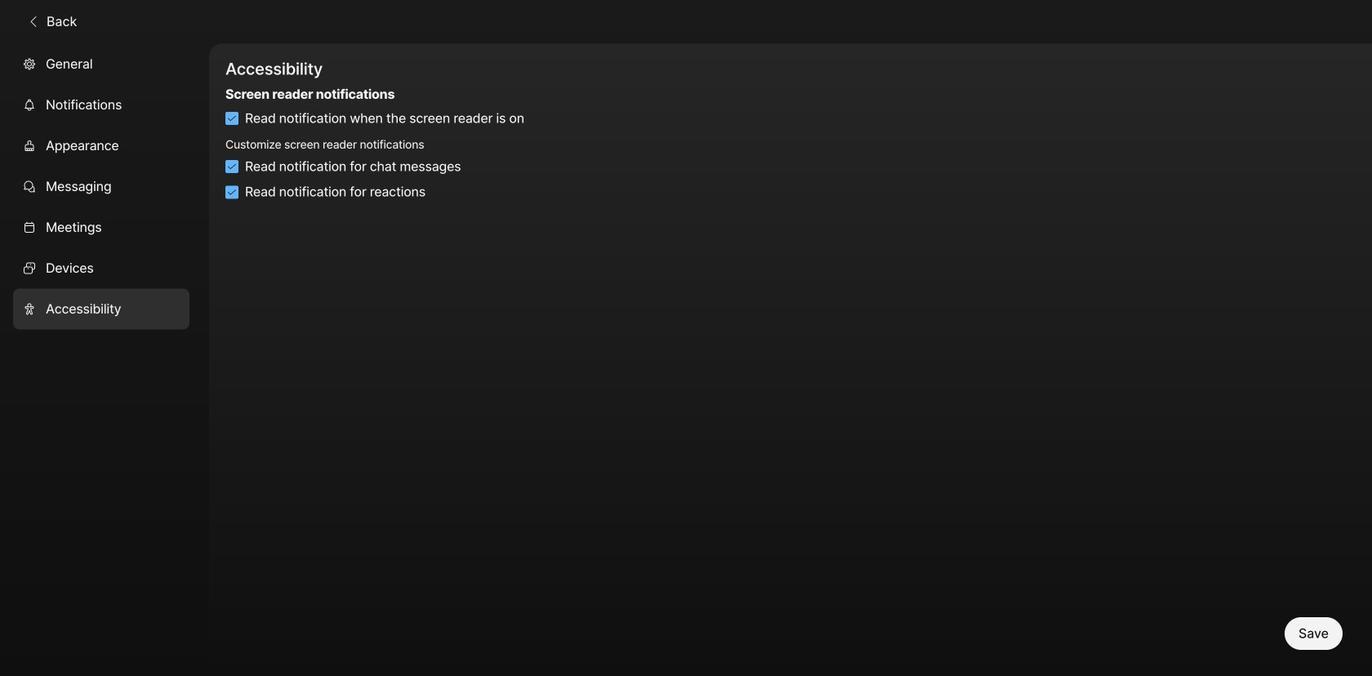 Task type: describe. For each thing, give the bounding box(es) containing it.
settings navigation
[[0, 44, 209, 677]]

messaging tab
[[13, 166, 190, 207]]

notifications tab
[[13, 85, 190, 125]]



Task type: locate. For each thing, give the bounding box(es) containing it.
meetings tab
[[13, 207, 190, 248]]

accessibility tab
[[13, 289, 190, 330]]

appearance tab
[[13, 125, 190, 166]]

general tab
[[13, 44, 190, 85]]

devices tab
[[13, 248, 190, 289]]



Task type: vqa. For each thing, say whether or not it's contained in the screenshot.
fifth List Item from the bottom of the page
no



